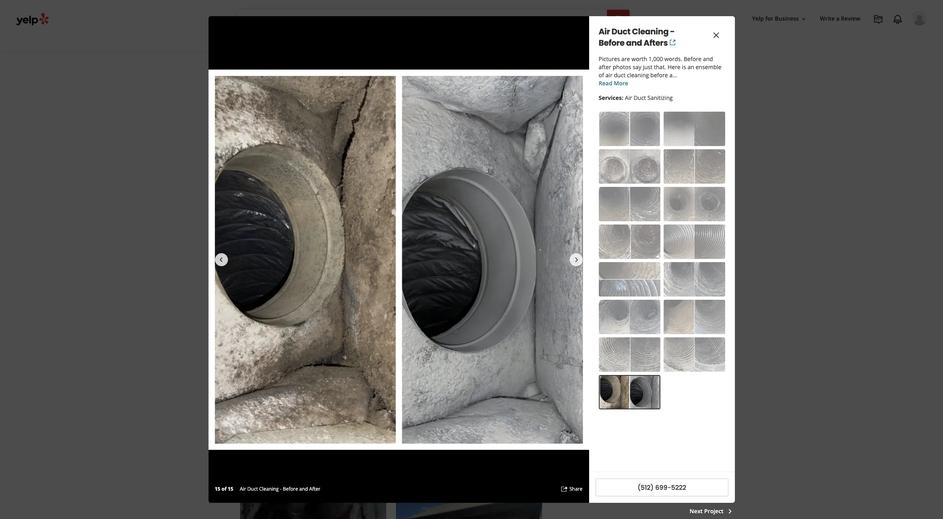 Task type: describe. For each thing, give the bounding box(es) containing it.
699- inside button
[[656, 484, 672, 493]]

user actions element
[[746, 10, 939, 60]]

add photo
[[334, 152, 368, 161]]

hours inside response time 3 hours
[[568, 111, 587, 120]]

of inside pictures are worth 1,000 words. before and after photos say just that. here is an ensemble of air duct cleaning before a... read more
[[599, 71, 605, 79]]

updates from this business
[[240, 192, 352, 203]]

regularly?
[[353, 230, 388, 239]]

a...
[[670, 71, 678, 79]]

afters for air duct cleaning - before and afters
[[644, 37, 668, 49]]

call inside button
[[640, 369, 653, 378]]

time
[[586, 103, 596, 110]]

cleaning…
[[496, 251, 522, 259]]

air duct cleaning , chimney sweeps
[[332, 115, 446, 124]]

read more for methods
[[524, 251, 552, 259]]

the for skip
[[597, 390, 604, 397]]

yelp for business button
[[750, 12, 811, 26]]

updated
[[398, 128, 424, 137]]

0 vertical spatial (512)
[[563, 263, 578, 272]]

locals
[[597, 150, 610, 157]]

home
[[383, 67, 441, 94]]

1 horizontal spatial share button
[[561, 486, 583, 494]]

duct for air duct cleaning - before and afters
[[612, 26, 631, 37]]

to
[[334, 230, 342, 239]]

when
[[586, 397, 598, 404]]

chimney sweeps link
[[392, 115, 446, 124]]

skip the back and forth and talk when it's convenient
[[586, 390, 660, 404]]

and inside air duct cleaning - before and afters
[[627, 37, 643, 49]]

air duct cleaning - before and afters 15 photos
[[240, 429, 359, 447]]

share inside portfolio from the business 'element'
[[570, 486, 583, 493]]

duct for air duct return cleaning 4 photos
[[407, 429, 423, 438]]

dryer inside is dryer vent cleaning important to do regularly?
[[306, 220, 324, 229]]

24 chevron left v2 image
[[216, 255, 226, 265]]

15 inside air duct cleaning - before and afters 15 photos
[[240, 440, 247, 447]]

24 camera v2 image
[[321, 152, 331, 162]]

photo
[[349, 152, 368, 161]]

1 horizontal spatial service
[[624, 185, 648, 194]]

4
[[396, 440, 400, 447]]

suggest
[[612, 313, 637, 322]]

maintenance.…
[[300, 251, 340, 259]]

you
[[654, 347, 669, 358]]

pictures
[[599, 55, 620, 63]]

request a quote button
[[563, 126, 697, 144]]

airductchimneydryervent.com link
[[563, 240, 661, 249]]

5:00
[[338, 128, 351, 137]]

updates from this business element
[[227, 179, 582, 267]]

forth
[[628, 390, 640, 397]]

,
[[388, 115, 390, 124]]

details
[[631, 206, 653, 215]]

24 share v2 image
[[385, 152, 394, 162]]

read
[[599, 79, 613, 87]]

call for details button
[[563, 201, 697, 219]]

is dryer vent cleaning important to do regularly? image
[[241, 214, 293, 266]]

before for air duct cleaning - before and afters
[[599, 37, 625, 49]]

are
[[622, 55, 631, 63]]

an inside pictures are worth 1,000 words. before and after photos say just that. here is an ensemble of air duct cleaning before a... read more
[[688, 63, 695, 71]]

schedule a service today
[[586, 185, 670, 194]]

24 phone v2 image
[[687, 263, 697, 272]]

say
[[633, 63, 642, 71]]

ensemble
[[696, 63, 722, 71]]

cleaning inside is dryer vent cleaning important to do regularly?
[[342, 220, 372, 229]]

response
[[563, 103, 585, 110]]

lady
[[288, 67, 335, 94]]

contact inside texas heat and humidity prevails. contact cleaning…
[[474, 251, 494, 259]]

1 horizontal spatial 15
[[228, 486, 234, 493]]

have the business call you
[[563, 347, 669, 358]]

business for updates from this business
[[316, 192, 352, 203]]

call inside button
[[607, 206, 619, 215]]

9:00
[[308, 128, 321, 137]]

read for do
[[342, 251, 354, 259]]

services : air duct sanitizing
[[599, 94, 673, 102]]

0 horizontal spatial (512) 699-5222
[[563, 263, 607, 272]]

portfolio from the business element
[[0, 0, 944, 520]]

air
[[606, 71, 613, 79]]

business categories element
[[236, 29, 928, 53]]

follow button
[[472, 148, 519, 166]]

before
[[651, 71, 669, 79]]

sponsored
[[353, 295, 387, 304]]

edit
[[648, 313, 660, 322]]

0 vertical spatial 5222
[[593, 263, 607, 272]]

business
[[600, 347, 636, 358]]

this
[[298, 192, 315, 203]]

before for air duct cleaning - before and afters 15 photos
[[302, 429, 323, 438]]

vent
[[326, 220, 341, 229]]

read for methods
[[524, 251, 536, 259]]

air for air duct return cleaning 4 photos
[[396, 429, 406, 438]]

quote
[[659, 150, 672, 157]]

100%
[[631, 111, 648, 120]]

view service area
[[563, 286, 620, 295]]

air duct return cleaning 4 photos
[[396, 429, 476, 447]]

for for call
[[621, 206, 629, 215]]

- for air duct cleaning - before and after
[[280, 486, 282, 493]]

1,000
[[649, 55, 664, 63]]

see
[[477, 129, 485, 136]]

0 vertical spatial request a quote
[[563, 75, 656, 91]]

business inside button
[[775, 15, 800, 22]]

(512) 699-5222 button
[[596, 479, 729, 497]]

write a review
[[260, 152, 305, 161]]

16 external link v2 image
[[670, 39, 677, 46]]

open 9:00 am - 5:00 pm
[[288, 128, 363, 137]]

air duct cleaning - before and afters
[[599, 26, 675, 49]]

18 share image
[[561, 486, 568, 494]]

- for open 9:00 am - 5:00 pm
[[335, 128, 337, 137]]

review
[[284, 152, 305, 161]]

air for air duct cleaning - before and afters
[[599, 26, 611, 37]]

3 for hours
[[563, 111, 566, 120]]

24 pencil v2 image
[[599, 312, 609, 322]]

add
[[334, 152, 347, 161]]

contact inside air duct cleaning - contact cleaning methods
[[537, 220, 563, 229]]

skip
[[586, 390, 595, 397]]

important
[[300, 230, 333, 239]]

request a quote inside request a quote button
[[603, 131, 656, 140]]

0 vertical spatial 24 chevron right v2 image
[[572, 255, 582, 265]]

24 external link v2 image
[[687, 240, 697, 249]]

more
[[614, 79, 629, 87]]

back
[[606, 390, 617, 397]]

requested
[[630, 150, 654, 157]]

area
[[605, 286, 620, 295]]

5222 inside (512) 699-5222 button
[[672, 484, 687, 493]]

previous image
[[245, 235, 254, 245]]

after
[[309, 486, 321, 493]]

suggest an edit
[[612, 313, 660, 322]]

143 locals recently requested a quote
[[587, 150, 672, 157]]

24 save outline v2 image
[[433, 152, 443, 162]]

open
[[288, 128, 305, 137]]

24 chevron right v2 image inside 'next project' button
[[726, 507, 735, 517]]

follow
[[492, 152, 512, 161]]

photos inside air duct return cleaning 4 photos
[[401, 440, 419, 447]]

next project button
[[690, 507, 735, 518]]

heat
[[491, 243, 502, 250]]

air for air duct cleaning - before and after
[[240, 486, 246, 493]]

it's
[[600, 397, 607, 404]]

0 horizontal spatial 15
[[215, 486, 221, 493]]



Task type: locate. For each thing, give the bounding box(es) containing it.
for right yelp
[[766, 15, 774, 22]]

0 vertical spatial service
[[624, 185, 648, 194]]

None search field
[[238, 10, 632, 29]]

0 horizontal spatial cleaning
[[329, 243, 351, 250]]

2 more from the left
[[537, 251, 552, 259]]

read more down crucial
[[342, 251, 369, 259]]

1 vertical spatial hours
[[486, 129, 500, 136]]

is right here on the right top of page
[[683, 63, 687, 71]]

the right the skip
[[597, 390, 604, 397]]

pictures are worth 1,000 words. before and after photos say just that. here is an ensemble of air duct cleaning before a... read more
[[599, 55, 722, 87]]

1 vertical spatial request
[[603, 131, 629, 140]]

air for air duct cleaning , chimney sweeps
[[332, 115, 342, 124]]

0 horizontal spatial hours
[[486, 129, 500, 136]]

(512)
[[563, 263, 578, 272], [638, 484, 654, 493]]

0 vertical spatial share button
[[378, 148, 423, 166]]

0 horizontal spatial share
[[398, 152, 416, 161]]

1 horizontal spatial contact
[[537, 220, 563, 229]]

- inside air duct cleaning - before and afters 15 photos
[[298, 429, 300, 438]]

duct for air duct cleaning - before and afters 15 photos
[[251, 429, 266, 438]]

see hours
[[477, 129, 500, 136]]

write a review link
[[240, 148, 311, 166]]

quote up requested
[[637, 131, 656, 140]]

more for do
[[355, 251, 369, 259]]

today
[[649, 185, 670, 194]]

0 vertical spatial request
[[563, 75, 609, 91]]

1 horizontal spatial share
[[570, 486, 583, 493]]

afters
[[644, 37, 668, 49], [339, 429, 359, 438]]

afters inside air duct cleaning - before and afters 15 photos
[[339, 429, 359, 438]]

read more down humidity
[[524, 251, 552, 259]]

1 horizontal spatial is
[[683, 63, 687, 71]]

2 photos from the left
[[401, 440, 419, 447]]

0 vertical spatial quote
[[621, 75, 656, 91]]

5.0
[[364, 97, 373, 106]]

that.
[[655, 63, 667, 71]]

1 vertical spatial an
[[638, 313, 646, 322]]

1 vertical spatial (512) 699-5222
[[638, 484, 687, 493]]

1 horizontal spatial cleaning
[[628, 71, 650, 79]]

1 horizontal spatial 699-
[[656, 484, 672, 493]]

- inside air duct cleaning - before and afters
[[671, 26, 675, 37]]

more down crucial
[[355, 251, 369, 259]]

3 inside response time 3 hours
[[563, 111, 566, 120]]

0 horizontal spatial 699-
[[579, 263, 593, 272]]

before inside pictures are worth 1,000 words. before and after photos say just that. here is an ensemble of air duct cleaning before a... read more
[[684, 55, 702, 63]]

- for air duct cleaning - before and afters
[[671, 26, 675, 37]]

1 read more from the left
[[342, 251, 369, 259]]

5.0 (21 reviews)
[[364, 97, 412, 106]]

request down the business
[[607, 369, 633, 378]]

0 horizontal spatial of
[[222, 486, 227, 493]]

air inside air duct cleaning - contact cleaning methods
[[474, 220, 483, 229]]

2 horizontal spatial 15
[[240, 440, 247, 447]]

0 horizontal spatial read more
[[342, 251, 369, 259]]

for for yelp
[[766, 15, 774, 22]]

3 inside info 'alert'
[[426, 128, 430, 137]]

before for air duct cleaning - before and after
[[283, 486, 298, 493]]

words.
[[665, 55, 683, 63]]

1 horizontal spatial afters
[[644, 37, 668, 49]]

- inside air duct cleaning - contact cleaning methods
[[532, 220, 536, 229]]

reviews)
[[386, 97, 412, 106]]

0 horizontal spatial afters
[[339, 429, 359, 438]]

is left crucial
[[352, 243, 357, 250]]

dryer inside dryer vent cleaning is crucial home maintenance.…
[[300, 243, 315, 250]]

2 read more from the left
[[524, 251, 552, 259]]

(512) 699-5222 inside button
[[638, 484, 687, 493]]

share right 18 share icon
[[570, 486, 583, 493]]

1 horizontal spatial read more
[[524, 251, 552, 259]]

air for air duct cleaning - contact cleaning methods
[[474, 220, 483, 229]]

1 horizontal spatial 3
[[563, 111, 566, 120]]

duct for air duct cleaning - contact cleaning methods
[[484, 220, 500, 229]]

the inside skip the back and forth and talk when it's convenient
[[597, 390, 604, 397]]

business inside 'element'
[[311, 293, 347, 304]]

air duct cleaning - contact cleaning methods image
[[415, 214, 467, 266]]

contact up prevails.
[[537, 220, 563, 229]]

see hours link
[[474, 128, 503, 138]]

duct inside air duct cleaning - before and afters
[[612, 26, 631, 37]]

quote inside button
[[637, 131, 656, 140]]

0 horizontal spatial is
[[352, 243, 357, 250]]

3
[[563, 111, 566, 120], [426, 128, 430, 137]]

1 horizontal spatial 5222
[[672, 484, 687, 493]]

read down do
[[342, 251, 354, 259]]

0 vertical spatial 699-
[[579, 263, 593, 272]]

0 vertical spatial cleaning
[[628, 71, 650, 79]]

duct for air duct cleaning - before and after
[[248, 486, 258, 493]]

suggest an edit button
[[563, 308, 697, 326]]

0 horizontal spatial photos
[[248, 440, 267, 447]]

1 vertical spatial 699-
[[656, 484, 672, 493]]

cleaning
[[633, 26, 669, 37], [360, 115, 388, 124], [342, 220, 372, 229], [501, 220, 531, 229], [474, 230, 504, 239], [268, 429, 296, 438], [448, 429, 476, 438], [259, 486, 279, 493]]

(21 reviews) link
[[375, 97, 412, 106]]

of
[[599, 71, 605, 79], [222, 486, 227, 493]]

1 vertical spatial contact
[[474, 251, 494, 259]]

24 close v2 image
[[712, 30, 722, 40]]

add photo link
[[314, 148, 375, 166]]

service right a
[[624, 185, 648, 194]]

1 photos from the left
[[248, 440, 267, 447]]

- for air duct cleaning - before and afters 15 photos
[[298, 429, 300, 438]]

duct inside air duct cleaning - before and afters 15 photos
[[251, 429, 266, 438]]

write left the review
[[821, 15, 836, 22]]

dryer up important on the top of the page
[[306, 220, 324, 229]]

3 down sweeps
[[426, 128, 430, 137]]

notifications image
[[894, 15, 903, 24]]

1 horizontal spatial hours
[[568, 111, 587, 120]]

cleaning inside pictures are worth 1,000 words. before and after photos say just that. here is an ensemble of air duct cleaning before a... read more
[[628, 71, 650, 79]]

dryer left "vent"
[[300, 243, 315, 250]]

1 vertical spatial quote
[[637, 131, 656, 140]]

0 vertical spatial 3
[[563, 111, 566, 120]]

(512) inside (512) 699-5222 button
[[638, 484, 654, 493]]

2 vertical spatial business
[[311, 293, 347, 304]]

view
[[563, 286, 578, 295]]

share right 24 share v2 icon
[[398, 152, 416, 161]]

is inside pictures are worth 1,000 words. before and after photos say just that. here is an ensemble of air duct cleaning before a... read more
[[683, 63, 687, 71]]

yelp for business
[[753, 15, 800, 22]]

2 vertical spatial the
[[597, 390, 604, 397]]

cleaning inside air duct return cleaning 4 photos
[[448, 429, 476, 438]]

home
[[377, 243, 392, 250]]

humidity
[[515, 243, 539, 250]]

0 vertical spatial contact
[[537, 220, 563, 229]]

read more
[[342, 251, 369, 259], [524, 251, 552, 259]]

bird
[[339, 67, 379, 94]]

0 horizontal spatial for
[[621, 206, 629, 215]]

16 info v2 image
[[389, 296, 395, 302]]

1 vertical spatial 5222
[[672, 484, 687, 493]]

methods
[[505, 230, 533, 239]]

call for details
[[607, 206, 653, 215]]

duct
[[612, 26, 631, 37], [634, 94, 647, 102], [343, 115, 359, 124], [484, 220, 500, 229], [251, 429, 266, 438], [407, 429, 423, 438], [248, 486, 258, 493]]

the inside 'element'
[[296, 293, 310, 304]]

duct inside air duct cleaning - contact cleaning methods
[[484, 220, 500, 229]]

1 vertical spatial of
[[222, 486, 227, 493]]

request up 'time'
[[563, 75, 609, 91]]

2 read from the left
[[524, 251, 536, 259]]

1 vertical spatial for
[[621, 206, 629, 215]]

yelp
[[753, 15, 765, 22]]

0 vertical spatial an
[[688, 63, 695, 71]]

0 vertical spatial for
[[766, 15, 774, 22]]

0 vertical spatial call
[[607, 206, 619, 215]]

read down humidity
[[524, 251, 536, 259]]

air inside air duct cleaning - before and afters 15 photos
[[240, 429, 250, 438]]

0 horizontal spatial more
[[355, 251, 369, 259]]

texas
[[474, 243, 489, 250]]

1 read from the left
[[342, 251, 354, 259]]

request up "recently"
[[603, 131, 629, 140]]

from
[[275, 293, 295, 304]]

5 star rating image
[[288, 95, 359, 108]]

1 vertical spatial share button
[[561, 486, 583, 494]]

request a call button
[[563, 364, 697, 382]]

specialist
[[445, 67, 542, 94]]

0 vertical spatial the
[[296, 293, 310, 304]]

duct for air duct cleaning , chimney sweeps
[[343, 115, 359, 124]]

write a review link
[[817, 12, 864, 26]]

write for write a review
[[821, 15, 836, 22]]

2 vertical spatial request
[[607, 369, 633, 378]]

0 horizontal spatial read
[[342, 251, 354, 259]]

project
[[705, 508, 724, 516]]

hours down response
[[568, 111, 587, 120]]

and inside texas heat and humidity prevails. contact cleaning…
[[504, 243, 514, 250]]

cleaning down say
[[628, 71, 650, 79]]

talk
[[652, 390, 660, 397]]

the right from on the bottom
[[296, 293, 310, 304]]

more down prevails.
[[537, 251, 552, 259]]

before inside air duct cleaning - before and afters
[[599, 37, 625, 49]]

and inside pictures are worth 1,000 words. before and after photos say just that. here is an ensemble of air duct cleaning before a... read more
[[704, 55, 714, 63]]

hours inside "link"
[[486, 129, 500, 136]]

1 vertical spatial business
[[316, 192, 352, 203]]

0 vertical spatial afters
[[644, 37, 668, 49]]

- for air duct cleaning - contact cleaning methods
[[532, 220, 536, 229]]

0 vertical spatial hours
[[568, 111, 587, 120]]

write
[[821, 15, 836, 22], [260, 152, 276, 161]]

1 vertical spatial dryer
[[300, 243, 315, 250]]

16 chevron down v2 image
[[801, 16, 808, 22]]

1 horizontal spatial read
[[524, 251, 536, 259]]

schedule
[[586, 185, 616, 194]]

24 star v2 image
[[247, 152, 256, 162]]

1 horizontal spatial an
[[688, 63, 695, 71]]

1 horizontal spatial 24 chevron right v2 image
[[726, 507, 735, 517]]

cleaning inside air duct cleaning - before and afters 15 photos
[[268, 429, 296, 438]]

crucial
[[358, 243, 375, 250]]

1 horizontal spatial more
[[537, 251, 552, 259]]

write inside the user actions element
[[821, 15, 836, 22]]

read more button
[[599, 79, 629, 88]]

0 horizontal spatial 3
[[426, 128, 430, 137]]

air inside air duct cleaning - before and afters
[[599, 26, 611, 37]]

0 horizontal spatial write
[[260, 152, 276, 161]]

3 down response
[[563, 111, 566, 120]]

1 vertical spatial service
[[580, 286, 603, 295]]

am
[[323, 128, 333, 137]]

photos
[[613, 63, 632, 71]]

before
[[404, 321, 423, 328]]

1 vertical spatial cleaning
[[329, 243, 351, 250]]

1 horizontal spatial photos
[[401, 440, 419, 447]]

1 vertical spatial request a quote
[[603, 131, 656, 140]]

1 vertical spatial share
[[570, 486, 583, 493]]

just
[[643, 63, 653, 71]]

cleaning inside dryer vent cleaning is crucial home maintenance.…
[[329, 243, 351, 250]]

cleaning down to
[[329, 243, 351, 250]]

0 vertical spatial is
[[683, 63, 687, 71]]

0 horizontal spatial an
[[638, 313, 646, 322]]

(21
[[375, 97, 384, 106]]

1 horizontal spatial call
[[640, 369, 653, 378]]

save button
[[426, 148, 469, 166]]

prevails.
[[540, 243, 562, 250]]

1 vertical spatial call
[[640, 369, 653, 378]]

quote up services : air duct sanitizing
[[621, 75, 656, 91]]

an left the edit
[[638, 313, 646, 322]]

afters inside air duct cleaning - before and afters
[[644, 37, 668, 49]]

16 claim filled v2 image
[[288, 116, 294, 123]]

and inside air duct cleaning - before and afters 15 photos
[[325, 429, 337, 438]]

1 horizontal spatial (512)
[[638, 484, 654, 493]]

worth
[[632, 55, 648, 63]]

is inside dryer vent cleaning is crucial home maintenance.…
[[352, 243, 357, 250]]

call down the call
[[640, 369, 653, 378]]

view service area link
[[563, 286, 620, 295]]

0 vertical spatial of
[[599, 71, 605, 79]]

hours updated 3 months ago
[[378, 128, 469, 137]]

texas heat and humidity prevails. contact cleaning…
[[474, 243, 562, 259]]

0 horizontal spatial 24 chevron right v2 image
[[572, 255, 582, 265]]

1 vertical spatial (512)
[[638, 484, 654, 493]]

search image
[[614, 15, 624, 25]]

24 chevron right v2 image
[[572, 255, 582, 265], [726, 507, 735, 517]]

1 horizontal spatial for
[[766, 15, 774, 22]]

0 horizontal spatial service
[[580, 286, 603, 295]]

24 add v2 image
[[479, 152, 489, 162]]

for
[[766, 15, 774, 22], [621, 206, 629, 215]]

0 vertical spatial share
[[398, 152, 416, 161]]

15 of 15
[[215, 486, 234, 493]]

24 directions v2 image
[[687, 286, 697, 295]]

for inside button
[[621, 206, 629, 215]]

cleaning inside air duct cleaning - before and afters
[[633, 26, 669, 37]]

business for portfolio from the business
[[311, 293, 347, 304]]

request for request a call button at the right of page
[[607, 369, 633, 378]]

read more for do
[[342, 251, 369, 259]]

0 horizontal spatial call
[[607, 206, 619, 215]]

write for write a review
[[260, 152, 276, 161]]

0 vertical spatial business
[[775, 15, 800, 22]]

photos inside air duct cleaning - before and afters 15 photos
[[248, 440, 267, 447]]

photos
[[248, 440, 267, 447], [401, 440, 419, 447]]

24 chevron right v2 image up the view at right bottom
[[572, 255, 582, 265]]

0 vertical spatial (512) 699-5222
[[563, 263, 607, 272]]

before
[[599, 37, 625, 49], [684, 55, 702, 63], [302, 429, 323, 438], [283, 486, 298, 493]]

1 horizontal spatial of
[[599, 71, 605, 79]]

16 info v2 image
[[368, 129, 374, 136]]

dryer vent cleaning is crucial home maintenance.…
[[300, 243, 392, 259]]

portfolio
[[240, 293, 274, 304]]

1 vertical spatial 3
[[426, 128, 430, 137]]

services
[[599, 94, 622, 102]]

afters for air duct cleaning - before and afters 15 photos
[[339, 429, 359, 438]]

air for air duct cleaning - before and afters 15 photos
[[240, 429, 250, 438]]

service left area
[[580, 286, 603, 295]]

1 vertical spatial write
[[260, 152, 276, 161]]

0 horizontal spatial (512)
[[563, 263, 578, 272]]

next image
[[529, 235, 537, 245]]

24 chevron right v2 image right project
[[726, 507, 735, 517]]

air duct cleaning - before and after
[[240, 486, 321, 493]]

before inside air duct cleaning - before and afters 15 photos
[[302, 429, 323, 438]]

for left details
[[621, 206, 629, 215]]

info alert
[[368, 128, 469, 138]]

0 horizontal spatial contact
[[474, 251, 494, 259]]

1 vertical spatial is
[[352, 243, 357, 250]]

call down a
[[607, 206, 619, 215]]

1 vertical spatial 24 chevron right v2 image
[[726, 507, 735, 517]]

for inside button
[[766, 15, 774, 22]]

request for request a quote button
[[603, 131, 629, 140]]

an right here on the right top of page
[[688, 63, 695, 71]]

3 for months
[[426, 128, 430, 137]]

the for have
[[585, 347, 598, 358]]

hours
[[378, 128, 397, 137]]

write a review
[[821, 15, 861, 22]]

business
[[775, 15, 800, 22], [316, 192, 352, 203], [311, 293, 347, 304]]

more for methods
[[537, 251, 552, 259]]

0 horizontal spatial 5222
[[593, 263, 607, 272]]

projects image
[[874, 15, 884, 24]]

business logo image
[[240, 67, 281, 109]]

0 vertical spatial dryer
[[306, 220, 324, 229]]

dryer
[[306, 220, 324, 229], [300, 243, 315, 250]]

contact down texas
[[474, 251, 494, 259]]

1 horizontal spatial (512) 699-5222
[[638, 484, 687, 493]]

write right 24 star v2 image
[[260, 152, 276, 161]]

15
[[240, 440, 247, 447], [215, 486, 221, 493], [228, 486, 234, 493]]

sanitizing
[[648, 94, 673, 102]]

duct inside air duct return cleaning 4 photos
[[407, 429, 423, 438]]

hours right see
[[486, 129, 500, 136]]

save
[[446, 152, 462, 161]]

air inside air duct return cleaning 4 photos
[[396, 429, 406, 438]]

more
[[355, 251, 369, 259], [537, 251, 552, 259]]

airductchimneydryervent.com
[[563, 240, 661, 249]]

the right have
[[585, 347, 598, 358]]

1 vertical spatial afters
[[339, 429, 359, 438]]

0 vertical spatial write
[[821, 15, 836, 22]]

return
[[424, 429, 447, 438]]

1 more from the left
[[355, 251, 369, 259]]

updates
[[240, 192, 274, 203]]

(512) 699-5222
[[563, 263, 607, 272], [638, 484, 687, 493]]

an inside suggest an edit button
[[638, 313, 646, 322]]

0 horizontal spatial share button
[[378, 148, 423, 166]]



Task type: vqa. For each thing, say whether or not it's contained in the screenshot.
the Indian
no



